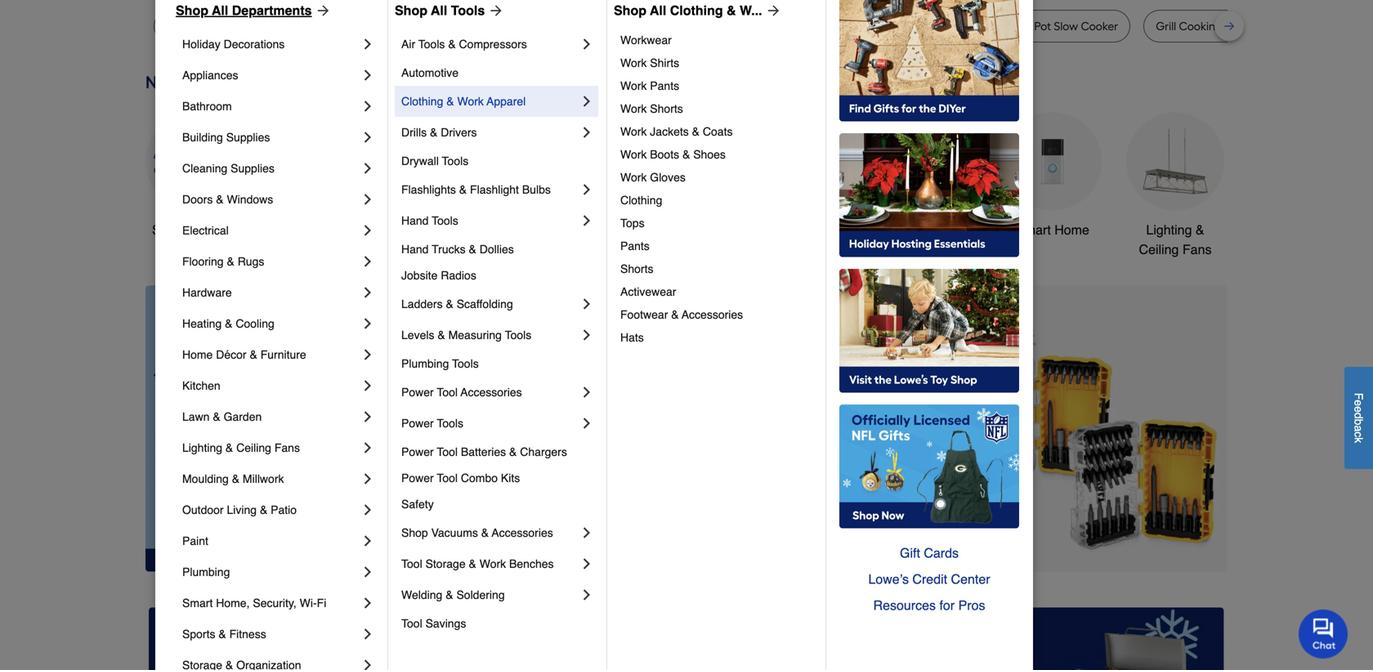 Task type: describe. For each thing, give the bounding box(es) containing it.
storage
[[426, 558, 466, 571]]

hats
[[621, 331, 644, 344]]

hand for hand trucks & dollies
[[401, 243, 429, 256]]

0 vertical spatial pants
[[650, 79, 680, 92]]

clothing & work apparel link
[[401, 86, 579, 117]]

work jackets & coats
[[621, 125, 733, 138]]

tools for drywall tools
[[442, 155, 469, 168]]

chevron right image for hardware
[[360, 285, 376, 301]]

w...
[[740, 3, 763, 18]]

1 vertical spatial bathroom
[[902, 222, 959, 237]]

outdoor tools & equipment
[[761, 222, 855, 257]]

pot for crock pot
[[301, 19, 318, 33]]

bulbs
[[522, 183, 551, 196]]

2 slow from the left
[[387, 19, 411, 33]]

lawn & garden link
[[182, 401, 360, 433]]

c
[[1353, 432, 1366, 438]]

tools inside tools link
[[425, 222, 455, 237]]

lowe's credit center link
[[840, 567, 1020, 593]]

work for work boots & shoes
[[621, 148, 647, 161]]

shorts link
[[621, 258, 814, 280]]

tool inside 'link'
[[401, 617, 422, 630]]

kits
[[501, 472, 520, 485]]

supplies for cleaning supplies
[[231, 162, 275, 175]]

center
[[951, 572, 991, 587]]

power for power tool accessories
[[401, 386, 434, 399]]

0 vertical spatial clothing
[[670, 3, 723, 18]]

shop vacuums & accessories link
[[401, 518, 579, 549]]

shop all clothing & w... link
[[614, 1, 782, 20]]

pot for crock pot slow cooker
[[1035, 19, 1051, 33]]

up to 35 percent off select small appliances. image
[[516, 608, 857, 670]]

automotive link
[[401, 60, 595, 86]]

chevron right image for flashlights & flashlight bulbs
[[579, 182, 595, 198]]

drywall tools
[[401, 155, 469, 168]]

up to 30 percent off select grills and accessories. image
[[884, 608, 1225, 670]]

ceiling inside lighting & ceiling fans
[[1139, 242, 1179, 257]]

1 vertical spatial lighting
[[182, 442, 222, 455]]

shop for shop all tools
[[395, 3, 428, 18]]

flashlights & flashlight bulbs
[[401, 183, 551, 196]]

1 slow from the left
[[166, 19, 190, 33]]

cleaning supplies link
[[182, 153, 360, 184]]

pros
[[959, 598, 986, 613]]

lowe's
[[869, 572, 909, 587]]

power tool accessories
[[401, 386, 522, 399]]

drills & drivers link
[[401, 117, 579, 148]]

tools for hand tools
[[432, 214, 459, 227]]

0 vertical spatial lighting
[[1147, 222, 1192, 237]]

work gloves link
[[621, 166, 814, 189]]

welding
[[401, 589, 443, 602]]

chat invite button image
[[1299, 609, 1349, 659]]

shop all clothing & w...
[[614, 3, 763, 18]]

work boots & shoes
[[621, 148, 726, 161]]

1 vertical spatial pants
[[621, 240, 650, 253]]

jobsite radios
[[401, 269, 477, 282]]

equipment
[[777, 242, 839, 257]]

decorations for christmas
[[528, 242, 597, 257]]

work for work pants
[[621, 79, 647, 92]]

hats link
[[621, 326, 814, 349]]

kitchen for kitchen faucets
[[638, 222, 682, 237]]

heating & cooling
[[182, 317, 275, 330]]

activewear
[[621, 285, 677, 298]]

christmas
[[533, 222, 592, 237]]

crock for crock pot
[[268, 19, 299, 33]]

k
[[1353, 438, 1366, 443]]

slow cooker
[[166, 19, 230, 33]]

footwear & accessories link
[[621, 303, 814, 326]]

chevron right image for levels & measuring tools
[[579, 327, 595, 343]]

chevron right image for plumbing
[[360, 564, 376, 581]]

plumbing for plumbing tools
[[401, 357, 449, 370]]

0 vertical spatial bathroom
[[182, 100, 232, 113]]

footwear
[[621, 308, 668, 321]]

chevron right image for heating & cooling
[[360, 316, 376, 332]]

fans inside lighting & ceiling fans
[[1183, 242, 1212, 257]]

chevron right image for building supplies
[[360, 129, 376, 146]]

work pants link
[[621, 74, 814, 97]]

1 vertical spatial fans
[[275, 442, 300, 455]]

decorations for holiday
[[224, 38, 285, 51]]

tool for accessories
[[437, 386, 458, 399]]

f
[[1353, 393, 1366, 400]]

footwear & accessories
[[621, 308, 743, 321]]

get up to 2 free select tools or batteries when you buy 1 with select purchases. image
[[149, 608, 490, 670]]

kitchen for kitchen
[[182, 379, 221, 392]]

tool storage & work benches
[[401, 558, 554, 571]]

& inside 'outdoor tools & equipment'
[[846, 222, 855, 237]]

work shirts
[[621, 56, 683, 69]]

all for tools
[[431, 3, 447, 18]]

hand trucks & dollies link
[[401, 236, 595, 262]]

shop for shop all clothing & w...
[[614, 3, 647, 18]]

cleaning
[[182, 162, 228, 175]]

triple slow cooker
[[356, 19, 451, 33]]

holiday
[[182, 38, 221, 51]]

chevron right image for ladders & scaffolding
[[579, 296, 595, 312]]

work pants
[[621, 79, 680, 92]]

jackets
[[650, 125, 689, 138]]

all for deals
[[186, 222, 200, 237]]

rugs
[[238, 255, 264, 268]]

cards
[[924, 546, 959, 561]]

chevron right image for outdoor living & patio
[[360, 502, 376, 518]]

trucks
[[432, 243, 466, 256]]

grate
[[1226, 19, 1256, 33]]

chevron right image for electrical
[[360, 222, 376, 239]]

accessories for footwear & accessories
[[682, 308, 743, 321]]

appliances link
[[182, 60, 360, 91]]

shop vacuums & accessories
[[401, 527, 553, 540]]

smart home, security, wi-fi
[[182, 597, 326, 610]]

shorts inside work shorts link
[[650, 102, 683, 115]]

sports & fitness
[[182, 628, 266, 641]]

a
[[1353, 426, 1366, 432]]

chevron right image for power tool accessories
[[579, 384, 595, 401]]

scaffolding
[[457, 298, 513, 311]]

welding & soldering
[[401, 589, 505, 602]]

security,
[[253, 597, 297, 610]]

0 vertical spatial lighting & ceiling fans link
[[1127, 112, 1225, 260]]

clothing for clothing
[[621, 194, 663, 207]]

all for departments
[[212, 3, 228, 18]]

compressors
[[459, 38, 527, 51]]

coats
[[703, 125, 733, 138]]

chevron right image for lawn & garden
[[360, 409, 376, 425]]

power for power tool combo kits
[[401, 472, 434, 485]]

chevron right image for hand tools
[[579, 213, 595, 229]]

tops
[[621, 217, 645, 230]]

2 cooker from the left
[[414, 19, 451, 33]]

scroll to item #4 image
[[870, 542, 909, 549]]

chevron right image for paint
[[360, 533, 376, 549]]

power for power tool batteries & chargers
[[401, 446, 434, 459]]

3 pot from the left
[[854, 19, 871, 33]]

automotive
[[401, 66, 459, 79]]

chevron right image for doors & windows
[[360, 191, 376, 208]]

shoes
[[694, 148, 726, 161]]

power for power tools
[[401, 417, 434, 430]]

1 e from the top
[[1353, 400, 1366, 406]]

b
[[1353, 419, 1366, 426]]

supplies for building supplies
[[226, 131, 270, 144]]

air
[[401, 38, 415, 51]]

fi
[[317, 597, 326, 610]]

benches
[[509, 558, 554, 571]]

levels
[[401, 329, 435, 342]]

1 horizontal spatial bathroom link
[[881, 112, 980, 240]]

chevron right image for appliances
[[360, 67, 376, 83]]

credit
[[913, 572, 948, 587]]

chevron right image for air tools & compressors
[[579, 36, 595, 52]]

tool savings link
[[401, 611, 595, 637]]

pot for instant pot
[[947, 19, 964, 33]]

décor
[[216, 348, 247, 361]]

safety
[[401, 498, 434, 511]]

microwave
[[489, 19, 545, 33]]

christmas decorations link
[[513, 112, 612, 260]]

electrical link
[[182, 215, 360, 246]]

visit the lowe's toy shop. image
[[840, 269, 1020, 393]]

resources for pros link
[[840, 593, 1020, 619]]

lawn & garden
[[182, 410, 262, 424]]

chevron right image for cleaning supplies
[[360, 160, 376, 177]]

1 vertical spatial lighting & ceiling fans
[[182, 442, 300, 455]]

food
[[646, 19, 671, 33]]

cooling
[[236, 317, 275, 330]]

chargers
[[520, 446, 567, 459]]

3 slow from the left
[[1054, 19, 1079, 33]]

furniture
[[261, 348, 306, 361]]

chevron right image for sports & fitness
[[360, 626, 376, 643]]

kitchen faucets link
[[636, 112, 734, 240]]

0 horizontal spatial bathroom link
[[182, 91, 360, 122]]

kitchen faucets
[[638, 222, 732, 237]]

1 vertical spatial home
[[182, 348, 213, 361]]

doors
[[182, 193, 213, 206]]

shop for shop vacuums & accessories
[[401, 527, 428, 540]]

pot for crock pot cooking pot
[[788, 19, 805, 33]]

doors & windows
[[182, 193, 273, 206]]



Task type: locate. For each thing, give the bounding box(es) containing it.
1 hand from the top
[[401, 214, 429, 227]]

crock for crock pot cooking pot
[[755, 19, 785, 33]]

power up power tools
[[401, 386, 434, 399]]

tool down welding on the left of page
[[401, 617, 422, 630]]

hardware link
[[182, 277, 360, 308]]

0 vertical spatial fans
[[1183, 242, 1212, 257]]

chevron right image for moulding & millwork
[[360, 471, 376, 487]]

4 power from the top
[[401, 472, 434, 485]]

tools inside shop all tools link
[[451, 3, 485, 18]]

plumbing inside plumbing link
[[182, 566, 230, 579]]

power up safety
[[401, 472, 434, 485]]

vacuums
[[431, 527, 478, 540]]

hand down flashlights
[[401, 214, 429, 227]]

1 horizontal spatial home
[[1055, 222, 1090, 237]]

pot
[[301, 19, 318, 33], [788, 19, 805, 33], [854, 19, 871, 33], [947, 19, 964, 33], [1035, 19, 1051, 33]]

clothing up warmer
[[670, 3, 723, 18]]

0 horizontal spatial decorations
[[224, 38, 285, 51]]

power inside power tool combo kits link
[[401, 472, 434, 485]]

pants down shirts
[[650, 79, 680, 92]]

1 horizontal spatial crock
[[755, 19, 785, 33]]

apparel
[[487, 95, 526, 108]]

decorations inside the christmas decorations link
[[528, 242, 597, 257]]

tool up power tool combo kits
[[437, 446, 458, 459]]

soldering
[[457, 589, 505, 602]]

tool left combo
[[437, 472, 458, 485]]

1 horizontal spatial lighting & ceiling fans link
[[1127, 112, 1225, 260]]

1 vertical spatial supplies
[[231, 162, 275, 175]]

1 vertical spatial smart
[[182, 597, 213, 610]]

1 horizontal spatial lighting
[[1147, 222, 1192, 237]]

decorations down the shop all departments "link"
[[224, 38, 285, 51]]

outdoor living & patio
[[182, 504, 297, 517]]

chevron right image
[[579, 36, 595, 52], [579, 124, 595, 141], [579, 182, 595, 198], [360, 191, 376, 208], [360, 222, 376, 239], [360, 253, 376, 270], [579, 296, 595, 312], [360, 316, 376, 332], [579, 327, 595, 343], [360, 378, 376, 394], [579, 384, 595, 401], [579, 415, 595, 432], [360, 471, 376, 487], [360, 502, 376, 518], [360, 533, 376, 549], [360, 564, 376, 581], [360, 595, 376, 612], [360, 626, 376, 643], [360, 657, 376, 670]]

1 horizontal spatial bathroom
[[902, 222, 959, 237]]

clothing down automotive
[[401, 95, 443, 108]]

tools inside "levels & measuring tools" link
[[505, 329, 532, 342]]

work up drivers
[[457, 95, 484, 108]]

bathroom link
[[182, 91, 360, 122], [881, 112, 980, 240]]

1 horizontal spatial shop
[[401, 527, 428, 540]]

shop for shop all departments
[[176, 3, 208, 18]]

chevron right image for power tools
[[579, 415, 595, 432]]

2 horizontal spatial clothing
[[670, 3, 723, 18]]

1 horizontal spatial smart
[[1016, 222, 1051, 237]]

0 horizontal spatial lighting & ceiling fans link
[[182, 433, 360, 464]]

find gifts for the diyer. image
[[840, 0, 1020, 122]]

tools for outdoor tools & equipment
[[812, 222, 842, 237]]

crock down departments
[[268, 19, 299, 33]]

home décor & furniture
[[182, 348, 306, 361]]

1 cooker from the left
[[193, 19, 230, 33]]

smart for smart home
[[1016, 222, 1051, 237]]

work for work shorts
[[621, 102, 647, 115]]

kitchen up "lawn"
[[182, 379, 221, 392]]

0 horizontal spatial pants
[[621, 240, 650, 253]]

3 power from the top
[[401, 446, 434, 459]]

all up food
[[650, 3, 667, 18]]

ceiling
[[1139, 242, 1179, 257], [236, 442, 271, 455]]

all inside "link"
[[212, 3, 228, 18]]

shorts up activewear at the top of page
[[621, 262, 654, 276]]

chevron right image for clothing & work apparel
[[579, 93, 595, 110]]

accessories down plumbing tools link on the left
[[461, 386, 522, 399]]

1 horizontal spatial cooker
[[414, 19, 451, 33]]

1 cooking from the left
[[808, 19, 851, 33]]

0 horizontal spatial slow
[[166, 19, 190, 33]]

fans
[[1183, 242, 1212, 257], [275, 442, 300, 455]]

all for clothing
[[650, 3, 667, 18]]

decorations inside holiday decorations link
[[224, 38, 285, 51]]

tools inside 'outdoor tools & equipment'
[[812, 222, 842, 237]]

flashlights & flashlight bulbs link
[[401, 174, 579, 205]]

1 horizontal spatial outdoor
[[761, 222, 808, 237]]

2 horizontal spatial cooker
[[1081, 19, 1119, 33]]

0 horizontal spatial kitchen
[[182, 379, 221, 392]]

chevron right image for flooring & rugs
[[360, 253, 376, 270]]

power tool combo kits
[[401, 472, 520, 485]]

shop up food
[[614, 3, 647, 18]]

tool up welding on the left of page
[[401, 558, 422, 571]]

0 horizontal spatial cooking
[[808, 19, 851, 33]]

outdoor for outdoor tools & equipment
[[761, 222, 808, 237]]

0 vertical spatial ceiling
[[1139, 242, 1179, 257]]

work down "workwear"
[[621, 56, 647, 69]]

1 horizontal spatial cooking
[[1179, 19, 1223, 33]]

hand for hand tools
[[401, 214, 429, 227]]

0 horizontal spatial crock
[[268, 19, 299, 33]]

lawn
[[182, 410, 210, 424]]

power down power tools
[[401, 446, 434, 459]]

departments
[[232, 3, 312, 18]]

drivers
[[441, 126, 477, 139]]

0 vertical spatial decorations
[[224, 38, 285, 51]]

chevron right image for shop vacuums & accessories
[[579, 525, 595, 541]]

1 vertical spatial accessories
[[461, 386, 522, 399]]

work for work shirts
[[621, 56, 647, 69]]

food warmer
[[646, 19, 717, 33]]

smart for smart home, security, wi-fi
[[182, 597, 213, 610]]

power
[[401, 386, 434, 399], [401, 417, 434, 430], [401, 446, 434, 459], [401, 472, 434, 485]]

scroll to item #2 image
[[788, 542, 827, 549]]

shop down doors
[[152, 222, 183, 237]]

pants link
[[621, 235, 814, 258]]

lighting
[[1147, 222, 1192, 237], [182, 442, 222, 455]]

1 horizontal spatial lighting & ceiling fans
[[1139, 222, 1212, 257]]

ladders & scaffolding link
[[401, 289, 579, 320]]

chevron right image for home décor & furniture
[[360, 347, 376, 363]]

work down shop vacuums & accessories link
[[480, 558, 506, 571]]

3 crock from the left
[[1001, 19, 1032, 33]]

2 vertical spatial clothing
[[621, 194, 663, 207]]

0 vertical spatial home
[[1055, 222, 1090, 237]]

tool down "plumbing tools"
[[437, 386, 458, 399]]

1 horizontal spatial ceiling
[[1139, 242, 1179, 257]]

plumbing inside plumbing tools link
[[401, 357, 449, 370]]

0 horizontal spatial cooker
[[193, 19, 230, 33]]

plumbing for plumbing
[[182, 566, 230, 579]]

outdoor living & patio link
[[182, 495, 360, 526]]

countertop
[[548, 19, 608, 33]]

accessories inside footwear & accessories link
[[682, 308, 743, 321]]

2 horizontal spatial crock
[[1001, 19, 1032, 33]]

power down power tool accessories
[[401, 417, 434, 430]]

deals
[[204, 222, 237, 237]]

0 vertical spatial supplies
[[226, 131, 270, 144]]

0 vertical spatial lighting & ceiling fans
[[1139, 222, 1212, 257]]

outdoor down moulding
[[182, 504, 224, 517]]

d
[[1353, 413, 1366, 419]]

tool for batteries
[[437, 446, 458, 459]]

cooker up holiday
[[193, 19, 230, 33]]

2 crock from the left
[[755, 19, 785, 33]]

up to 50 percent off select tools and accessories. image
[[436, 286, 1228, 572]]

1 vertical spatial shorts
[[621, 262, 654, 276]]

shop all departments link
[[176, 1, 332, 20]]

power tool combo kits link
[[401, 465, 595, 491]]

scroll to item #5 image
[[909, 542, 948, 549]]

chevron right image for tool storage & work benches
[[579, 556, 595, 572]]

f e e d b a c k button
[[1345, 367, 1374, 469]]

tools inside hand tools link
[[432, 214, 459, 227]]

drywall
[[401, 155, 439, 168]]

measuring
[[449, 329, 502, 342]]

arrow right image for shop all clothing & w...
[[763, 2, 782, 19]]

1 power from the top
[[401, 386, 434, 399]]

work up work gloves
[[621, 148, 647, 161]]

outdoor up equipment
[[761, 222, 808, 237]]

1 vertical spatial kitchen
[[182, 379, 221, 392]]

shop up slow cooker
[[176, 3, 208, 18]]

outdoor for outdoor living & patio
[[182, 504, 224, 517]]

shop up triple slow cooker on the left top of the page
[[395, 3, 428, 18]]

holiday decorations
[[182, 38, 285, 51]]

0 vertical spatial smart
[[1016, 222, 1051, 237]]

supplies up the cleaning supplies
[[226, 131, 270, 144]]

1 horizontal spatial kitchen
[[638, 222, 682, 237]]

tools inside drywall tools link
[[442, 155, 469, 168]]

tools inside "air tools & compressors" link
[[419, 38, 445, 51]]

smart
[[1016, 222, 1051, 237], [182, 597, 213, 610]]

power inside power tool accessories link
[[401, 386, 434, 399]]

tools for power tools
[[437, 417, 464, 430]]

0 vertical spatial shop
[[152, 222, 183, 237]]

0 vertical spatial shorts
[[650, 102, 683, 115]]

shop inside "link"
[[176, 3, 208, 18]]

chevron right image for smart home, security, wi-fi
[[360, 595, 376, 612]]

& inside 'link'
[[446, 589, 453, 602]]

plumbing down paint
[[182, 566, 230, 579]]

0 vertical spatial outdoor
[[761, 222, 808, 237]]

e up the b
[[1353, 406, 1366, 413]]

moulding & millwork link
[[182, 464, 360, 495]]

resources
[[874, 598, 936, 613]]

hand trucks & dollies
[[401, 243, 514, 256]]

0 horizontal spatial lighting
[[182, 442, 222, 455]]

0 vertical spatial plumbing
[[401, 357, 449, 370]]

0 horizontal spatial home
[[182, 348, 213, 361]]

wi-
[[300, 597, 317, 610]]

1 horizontal spatial decorations
[[528, 242, 597, 257]]

clothing for clothing & work apparel
[[401, 95, 443, 108]]

clothing & work apparel
[[401, 95, 526, 108]]

1 vertical spatial plumbing
[[182, 566, 230, 579]]

1 horizontal spatial pants
[[650, 79, 680, 92]]

home,
[[216, 597, 250, 610]]

5 pot from the left
[[1035, 19, 1051, 33]]

accessories
[[682, 308, 743, 321], [461, 386, 522, 399], [492, 527, 553, 540]]

shop all tools
[[395, 3, 485, 18]]

power tool batteries & chargers
[[401, 446, 567, 459]]

warming
[[1269, 19, 1318, 33]]

chevron right image for holiday decorations
[[360, 36, 376, 52]]

2 pot from the left
[[788, 19, 805, 33]]

hand up jobsite
[[401, 243, 429, 256]]

accessories up hats link
[[682, 308, 743, 321]]

arrow right image inside shop all clothing & w... link
[[763, 2, 782, 19]]

chevron right image for kitchen
[[360, 378, 376, 394]]

kitchen left faucets
[[638, 222, 682, 237]]

0 vertical spatial kitchen
[[638, 222, 682, 237]]

0 horizontal spatial shop
[[152, 222, 183, 237]]

jobsite radios link
[[401, 262, 595, 289]]

arrow right image inside the shop all departments "link"
[[312, 2, 332, 19]]

0 horizontal spatial ceiling
[[236, 442, 271, 455]]

work down work shirts
[[621, 79, 647, 92]]

arrow right image for shop all departments
[[312, 2, 332, 19]]

0 horizontal spatial lighting & ceiling fans
[[182, 442, 300, 455]]

building supplies link
[[182, 122, 360, 153]]

1 vertical spatial hand
[[401, 243, 429, 256]]

crock for crock pot slow cooker
[[1001, 19, 1032, 33]]

1 pot from the left
[[301, 19, 318, 33]]

outdoor inside 'outdoor tools & equipment'
[[761, 222, 808, 237]]

1 shop from the left
[[176, 3, 208, 18]]

0 horizontal spatial outdoor
[[182, 504, 224, 517]]

home
[[1055, 222, 1090, 237], [182, 348, 213, 361]]

shop these last-minute gifts. $99 or less. quantities are limited and won't last. image
[[146, 286, 410, 572]]

tools for plumbing tools
[[452, 357, 479, 370]]

shorts inside shorts link
[[621, 262, 654, 276]]

1 horizontal spatial fans
[[1183, 242, 1212, 257]]

pants down tops
[[621, 240, 650, 253]]

flashlight
[[470, 183, 519, 196]]

decorations down christmas
[[528, 242, 597, 257]]

chevron right image for bathroom
[[360, 98, 376, 114]]

2 e from the top
[[1353, 406, 1366, 413]]

power tools link
[[401, 408, 579, 439]]

accessories inside shop vacuums & accessories link
[[492, 527, 553, 540]]

ladders
[[401, 298, 443, 311]]

2 horizontal spatial slow
[[1054, 19, 1079, 33]]

crock pot slow cooker
[[1001, 19, 1119, 33]]

hand
[[401, 214, 429, 227], [401, 243, 429, 256]]

2 cooking from the left
[[1179, 19, 1223, 33]]

shop for shop all deals
[[152, 222, 183, 237]]

tool storage & work benches link
[[401, 549, 579, 580]]

crock right instant pot
[[1001, 19, 1032, 33]]

work for work gloves
[[621, 171, 647, 184]]

lighting & ceiling fans link
[[1127, 112, 1225, 260], [182, 433, 360, 464]]

chevron right image for lighting & ceiling fans
[[360, 440, 376, 456]]

arrow right image for shop all tools
[[485, 2, 505, 19]]

1 horizontal spatial plumbing
[[401, 357, 449, 370]]

1 horizontal spatial slow
[[387, 19, 411, 33]]

clothing up tops
[[621, 194, 663, 207]]

1 horizontal spatial clothing
[[621, 194, 663, 207]]

cooker left 'grill'
[[1081, 19, 1119, 33]]

shorts up jackets
[[650, 102, 683, 115]]

accessories for power tool accessories
[[461, 386, 522, 399]]

accessories up benches
[[492, 527, 553, 540]]

0 vertical spatial hand
[[401, 214, 429, 227]]

instant pot
[[908, 19, 964, 33]]

building supplies
[[182, 131, 270, 144]]

triple
[[356, 19, 384, 33]]

outdoor
[[761, 222, 808, 237], [182, 504, 224, 517]]

cooker
[[193, 19, 230, 33], [414, 19, 451, 33], [1081, 19, 1119, 33]]

arrow right image
[[312, 2, 332, 19], [485, 2, 505, 19], [763, 2, 782, 19], [1198, 429, 1214, 445]]

1 vertical spatial lighting & ceiling fans link
[[182, 433, 360, 464]]

accessories inside power tool accessories link
[[461, 386, 522, 399]]

work down work shorts
[[621, 125, 647, 138]]

work gloves
[[621, 171, 686, 184]]

4 pot from the left
[[947, 19, 964, 33]]

tools inside plumbing tools link
[[452, 357, 479, 370]]

0 horizontal spatial plumbing
[[182, 566, 230, 579]]

drywall tools link
[[401, 148, 595, 174]]

all left deals on the left of the page
[[186, 222, 200, 237]]

1 vertical spatial clothing
[[401, 95, 443, 108]]

3 shop from the left
[[614, 3, 647, 18]]

2 horizontal spatial shop
[[614, 3, 647, 18]]

flooring
[[182, 255, 224, 268]]

holiday hosting essentials. image
[[840, 133, 1020, 258]]

1 vertical spatial ceiling
[[236, 442, 271, 455]]

plumbing down levels
[[401, 357, 449, 370]]

kitchen
[[638, 222, 682, 237], [182, 379, 221, 392]]

christmas decorations
[[528, 222, 597, 257]]

work down work pants
[[621, 102, 647, 115]]

0 vertical spatial accessories
[[682, 308, 743, 321]]

work left gloves
[[621, 171, 647, 184]]

chevron right image
[[360, 36, 376, 52], [360, 67, 376, 83], [579, 93, 595, 110], [360, 98, 376, 114], [360, 129, 376, 146], [360, 160, 376, 177], [579, 213, 595, 229], [360, 285, 376, 301], [360, 347, 376, 363], [360, 409, 376, 425], [360, 440, 376, 456], [579, 525, 595, 541], [579, 556, 595, 572], [579, 587, 595, 603]]

tools
[[451, 3, 485, 18], [419, 38, 445, 51], [442, 155, 469, 168], [432, 214, 459, 227], [425, 222, 455, 237], [812, 222, 842, 237], [505, 329, 532, 342], [452, 357, 479, 370], [437, 417, 464, 430]]

fitness
[[229, 628, 266, 641]]

power inside power tool batteries & chargers link
[[401, 446, 434, 459]]

chevron right image for drills & drivers
[[579, 124, 595, 141]]

0 horizontal spatial clothing
[[401, 95, 443, 108]]

kitchen link
[[182, 370, 360, 401]]

1 vertical spatial shop
[[401, 527, 428, 540]]

0 horizontal spatial bathroom
[[182, 100, 232, 113]]

home décor & furniture link
[[182, 339, 360, 370]]

tools inside power tools link
[[437, 417, 464, 430]]

shop all departments
[[176, 3, 312, 18]]

0 horizontal spatial shop
[[176, 3, 208, 18]]

gift cards
[[900, 546, 959, 561]]

flooring & rugs
[[182, 255, 264, 268]]

officially licensed n f l gifts. shop now. image
[[840, 405, 1020, 529]]

& inside lighting & ceiling fans
[[1196, 222, 1205, 237]]

work for work jackets & coats
[[621, 125, 647, 138]]

2 vertical spatial accessories
[[492, 527, 553, 540]]

supplies up windows
[[231, 162, 275, 175]]

tool for combo
[[437, 472, 458, 485]]

building
[[182, 131, 223, 144]]

all up triple slow cooker on the left top of the page
[[431, 3, 447, 18]]

cooker down shop all tools
[[414, 19, 451, 33]]

0 horizontal spatial fans
[[275, 442, 300, 455]]

drills
[[401, 126, 427, 139]]

power tool accessories link
[[401, 377, 579, 408]]

1 vertical spatial decorations
[[528, 242, 597, 257]]

1 crock from the left
[[268, 19, 299, 33]]

crock down w...
[[755, 19, 785, 33]]

1 vertical spatial outdoor
[[182, 504, 224, 517]]

0 horizontal spatial smart
[[182, 597, 213, 610]]

gift
[[900, 546, 921, 561]]

2 shop from the left
[[395, 3, 428, 18]]

paint link
[[182, 526, 360, 557]]

chevron right image for welding & soldering
[[579, 587, 595, 603]]

shop
[[176, 3, 208, 18], [395, 3, 428, 18], [614, 3, 647, 18]]

decorations
[[224, 38, 285, 51], [528, 242, 597, 257]]

workwear link
[[621, 29, 814, 52]]

power inside power tools link
[[401, 417, 434, 430]]

2 hand from the top
[[401, 243, 429, 256]]

resources for pros
[[874, 598, 986, 613]]

all up slow cooker
[[212, 3, 228, 18]]

e up d at the right of the page
[[1353, 400, 1366, 406]]

smart home link
[[1004, 112, 1102, 240]]

microwave countertop
[[489, 19, 608, 33]]

2 power from the top
[[401, 417, 434, 430]]

new deals every day during 25 days of deals image
[[146, 69, 1228, 96]]

tools for air tools & compressors
[[419, 38, 445, 51]]

arrow right image inside shop all tools link
[[485, 2, 505, 19]]

1 horizontal spatial shop
[[395, 3, 428, 18]]

3 cooker from the left
[[1081, 19, 1119, 33]]

shop down safety
[[401, 527, 428, 540]]



Task type: vqa. For each thing, say whether or not it's contained in the screenshot.
CHAT INVITE BUTTON Image
yes



